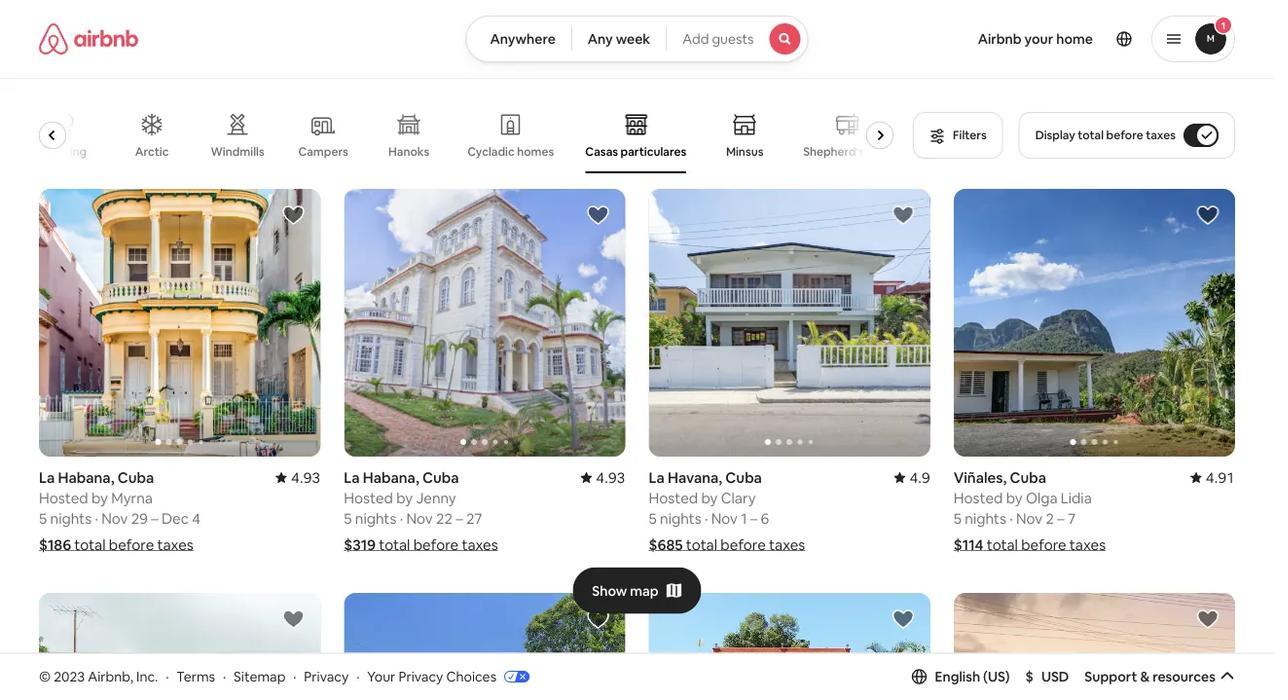 Task type: vqa. For each thing, say whether or not it's contained in the screenshot.
the topmost the confirm
no



Task type: locate. For each thing, give the bounding box(es) containing it.
1 horizontal spatial 4.93
[[596, 468, 626, 487]]

total right $319
[[379, 535, 410, 554]]

nov left 29
[[101, 509, 128, 528]]

4 nights from the left
[[965, 509, 1007, 528]]

2 nights from the left
[[355, 509, 397, 528]]

habana, inside la habana, cuba hosted by myrna 5 nights · nov 29 – dec 4 $186 total before taxes
[[58, 468, 114, 487]]

english (us)
[[935, 668, 1010, 685]]

before inside viñales, cuba hosted by olga lidia 5 nights · nov 2 – 7 $114 total before taxes
[[1022, 535, 1067, 554]]

cuba up jenny at the left of the page
[[423, 468, 459, 487]]

before inside 'la habana, cuba hosted by jenny 5 nights · nov 22 – 27 $319 total before taxes'
[[414, 535, 459, 554]]

la havana, cuba hosted by clary 5 nights · nov 1 – 6 $685 total before taxes
[[649, 468, 806, 554]]

cuba inside la habana, cuba hosted by myrna 5 nights · nov 29 – dec 4 $186 total before taxes
[[118, 468, 154, 487]]

la up $186
[[39, 468, 55, 487]]

5 for hosted by myrna
[[39, 509, 47, 528]]

– left 6
[[751, 509, 758, 528]]

taxes inside viñales, cuba hosted by olga lidia 5 nights · nov 2 – 7 $114 total before taxes
[[1070, 535, 1106, 554]]

nights up $319
[[355, 509, 397, 528]]

5 up $186
[[39, 509, 47, 528]]

1 inside dropdown button
[[1222, 19, 1226, 32]]

2 – from the left
[[456, 509, 463, 528]]

· left 29
[[95, 509, 98, 528]]

add to wishlist: la habana, cuba image
[[282, 204, 305, 227], [587, 204, 610, 227]]

total for la havana, cuba hosted by clary 5 nights · nov 1 – 6 $685 total before taxes
[[686, 535, 718, 554]]

1 add to wishlist: la habana, cuba image from the left
[[282, 204, 305, 227]]

airbnb,
[[88, 668, 133, 685]]

total inside la havana, cuba hosted by clary 5 nights · nov 1 – 6 $685 total before taxes
[[686, 535, 718, 554]]

any
[[588, 30, 613, 48]]

taxes inside 'la habana, cuba hosted by jenny 5 nights · nov 22 – 27 $319 total before taxes'
[[462, 535, 498, 554]]

hosted inside 'la habana, cuba hosted by jenny 5 nights · nov 22 – 27 $319 total before taxes'
[[344, 488, 393, 507]]

22
[[436, 509, 453, 528]]

$319
[[344, 535, 376, 554]]

viñales, cuba hosted by olga lidia 5 nights · nov 2 – 7 $114 total before taxes
[[954, 468, 1106, 554]]

0 horizontal spatial 4.93
[[291, 468, 321, 487]]

add to wishlist: la habana, cuba image down casas
[[587, 204, 610, 227]]

anywhere
[[490, 30, 556, 48]]

1
[[1222, 19, 1226, 32], [741, 509, 747, 528]]

by down havana,
[[702, 488, 718, 507]]

nights inside 'la habana, cuba hosted by jenny 5 nights · nov 22 – 27 $319 total before taxes'
[[355, 509, 397, 528]]

None search field
[[466, 16, 809, 62]]

total
[[1078, 128, 1104, 143], [74, 535, 106, 554], [379, 535, 410, 554], [686, 535, 718, 554], [987, 535, 1018, 554]]

3 nov from the left
[[712, 509, 738, 528]]

la up $319
[[344, 468, 360, 487]]

hosted inside la habana, cuba hosted by myrna 5 nights · nov 29 – dec 4 $186 total before taxes
[[39, 488, 88, 507]]

guests
[[712, 30, 754, 48]]

add to wishlist: viñales, cuba image
[[1197, 204, 1220, 227], [282, 607, 305, 631]]

0 horizontal spatial add to wishlist: la habana, cuba image
[[282, 204, 305, 227]]

5 up $114
[[954, 509, 962, 528]]

nov for nov 29 – dec 4
[[101, 509, 128, 528]]

hosted up $319
[[344, 488, 393, 507]]

4.9
[[910, 468, 931, 487]]

·
[[95, 509, 98, 528], [400, 509, 403, 528], [705, 509, 708, 528], [1010, 509, 1013, 528], [166, 668, 169, 685], [223, 668, 226, 685], [293, 668, 297, 685], [357, 668, 360, 685]]

· left 2
[[1010, 509, 1013, 528]]

cuba inside viñales, cuba hosted by olga lidia 5 nights · nov 2 – 7 $114 total before taxes
[[1010, 468, 1047, 487]]

cuba inside 'la habana, cuba hosted by jenny 5 nights · nov 22 – 27 $319 total before taxes'
[[423, 468, 459, 487]]

group
[[39, 97, 902, 173], [39, 189, 321, 457], [344, 189, 626, 457], [649, 189, 931, 457], [954, 189, 1236, 457], [39, 593, 321, 700], [344, 593, 626, 700], [649, 593, 931, 700], [954, 593, 1236, 700]]

airbnb your home link
[[967, 19, 1105, 59]]

habana, inside 'la habana, cuba hosted by jenny 5 nights · nov 22 – 27 $319 total before taxes'
[[363, 468, 419, 487]]

1 5 from the left
[[39, 509, 47, 528]]

shepherd's
[[804, 144, 865, 159]]

4 hosted from the left
[[954, 488, 1003, 507]]

nov for nov 22 – 27
[[406, 509, 433, 528]]

nov for nov 2 – 7
[[1017, 509, 1043, 528]]

4.93 out of 5 average rating image for la habana, cuba hosted by jenny 5 nights · nov 22 – 27 $319 total before taxes
[[581, 468, 626, 487]]

1 horizontal spatial 4.93 out of 5 average rating image
[[581, 468, 626, 487]]

before down 29
[[109, 535, 154, 554]]

4 – from the left
[[1058, 509, 1065, 528]]

– inside la habana, cuba hosted by myrna 5 nights · nov 29 – dec 4 $186 total before taxes
[[151, 509, 158, 528]]

1 button
[[1152, 16, 1236, 62]]

1 4.93 out of 5 average rating image from the left
[[276, 468, 321, 487]]

la inside 'la habana, cuba hosted by jenny 5 nights · nov 22 – 27 $319 total before taxes'
[[344, 468, 360, 487]]

profile element
[[832, 0, 1236, 78]]

your privacy choices
[[367, 668, 497, 685]]

olga
[[1026, 488, 1058, 507]]

2 horizontal spatial la
[[649, 468, 665, 487]]

– right 29
[[151, 509, 158, 528]]

2 la from the left
[[344, 468, 360, 487]]

1 nov from the left
[[101, 509, 128, 528]]

3 5 from the left
[[649, 509, 657, 528]]

0 horizontal spatial 4.93 out of 5 average rating image
[[276, 468, 321, 487]]

1 hosted from the left
[[39, 488, 88, 507]]

total inside 'la habana, cuba hosted by jenny 5 nights · nov 22 – 27 $319 total before taxes'
[[379, 535, 410, 554]]

· left the 22
[[400, 509, 403, 528]]

2 hosted from the left
[[344, 488, 393, 507]]

hosted down viñales,
[[954, 488, 1003, 507]]

english (us) button
[[912, 668, 1010, 685]]

0 vertical spatial 1
[[1222, 19, 1226, 32]]

display total before taxes
[[1036, 128, 1176, 143]]

0 horizontal spatial habana,
[[58, 468, 114, 487]]

2 cuba from the left
[[423, 468, 459, 487]]

taxes for la havana, cuba hosted by clary 5 nights · nov 1 – 6 $685 total before taxes
[[769, 535, 806, 554]]

· left privacy link
[[293, 668, 297, 685]]

by inside 'la habana, cuba hosted by jenny 5 nights · nov 22 – 27 $319 total before taxes'
[[396, 488, 413, 507]]

– left 27
[[456, 509, 463, 528]]

add guests button
[[666, 16, 809, 62]]

nights up $685
[[660, 509, 702, 528]]

1 by from the left
[[91, 488, 108, 507]]

hosted up $186
[[39, 488, 88, 507]]

total right $685
[[686, 535, 718, 554]]

add to wishlist: la habana, cuba image for la habana, cuba hosted by myrna 5 nights · nov 29 – dec 4 $186 total before taxes
[[282, 204, 305, 227]]

1 horizontal spatial add to wishlist: la habana, cuba image
[[587, 204, 610, 227]]

– inside viñales, cuba hosted by olga lidia 5 nights · nov 2 – 7 $114 total before taxes
[[1058, 509, 1065, 528]]

hosted
[[39, 488, 88, 507], [344, 488, 393, 507], [649, 488, 698, 507], [954, 488, 1003, 507]]

cuba inside la havana, cuba hosted by clary 5 nights · nov 1 – 6 $685 total before taxes
[[726, 468, 762, 487]]

any week button
[[571, 16, 667, 62]]

terms link
[[177, 668, 215, 685]]

cuba up the olga
[[1010, 468, 1047, 487]]

before down the 22
[[414, 535, 459, 554]]

nov left the 22
[[406, 509, 433, 528]]

2 nov from the left
[[406, 509, 433, 528]]

total right $114
[[987, 535, 1018, 554]]

total for la habana, cuba hosted by jenny 5 nights · nov 22 – 27 $319 total before taxes
[[379, 535, 410, 554]]

taxes inside la havana, cuba hosted by clary 5 nights · nov 1 – 6 $685 total before taxes
[[769, 535, 806, 554]]

4.93
[[291, 468, 321, 487], [596, 468, 626, 487]]

by inside la havana, cuba hosted by clary 5 nights · nov 1 – 6 $685 total before taxes
[[702, 488, 718, 507]]

5 up $685
[[649, 509, 657, 528]]

campers
[[298, 144, 348, 159]]

nights up $186
[[50, 509, 92, 528]]

5 up $319
[[344, 509, 352, 528]]

cuba up clary
[[726, 468, 762, 487]]

cycladic homes
[[468, 144, 554, 159]]

– inside la havana, cuba hosted by clary 5 nights · nov 1 – 6 $685 total before taxes
[[751, 509, 758, 528]]

1 vertical spatial add to wishlist: viñales, cuba image
[[282, 607, 305, 631]]

4 nov from the left
[[1017, 509, 1043, 528]]

nov inside la habana, cuba hosted by myrna 5 nights · nov 29 – dec 4 $186 total before taxes
[[101, 509, 128, 528]]

display total before taxes button
[[1019, 112, 1236, 159]]

show map
[[592, 582, 659, 599]]

2 5 from the left
[[344, 509, 352, 528]]

cuba up the myrna
[[118, 468, 154, 487]]

nights for $114
[[965, 509, 1007, 528]]

29
[[131, 509, 148, 528]]

2 habana, from the left
[[363, 468, 419, 487]]

– for clary
[[751, 509, 758, 528]]

hanoks
[[389, 144, 430, 159]]

4.91 out of 5 average rating image
[[1191, 468, 1236, 487]]

3 cuba from the left
[[726, 468, 762, 487]]

· inside 'la habana, cuba hosted by jenny 5 nights · nov 22 – 27 $319 total before taxes'
[[400, 509, 403, 528]]

hosted down havana,
[[649, 488, 698, 507]]

3 – from the left
[[751, 509, 758, 528]]

0 horizontal spatial privacy
[[304, 668, 349, 685]]

5 inside la havana, cuba hosted by clary 5 nights · nov 1 – 6 $685 total before taxes
[[649, 509, 657, 528]]

1 habana, from the left
[[58, 468, 114, 487]]

6
[[761, 509, 770, 528]]

la
[[39, 468, 55, 487], [344, 468, 360, 487], [649, 468, 665, 487]]

– left 7
[[1058, 509, 1065, 528]]

habana, up the myrna
[[58, 468, 114, 487]]

sitemap
[[234, 668, 286, 685]]

4.93 out of 5 average rating image
[[276, 468, 321, 487], [581, 468, 626, 487]]

5 inside la habana, cuba hosted by myrna 5 nights · nov 29 – dec 4 $186 total before taxes
[[39, 509, 47, 528]]

before for la habana, cuba hosted by jenny 5 nights · nov 22 – 27 $319 total before taxes
[[414, 535, 459, 554]]

la left havana,
[[649, 468, 665, 487]]

before inside la habana, cuba hosted by myrna 5 nights · nov 29 – dec 4 $186 total before taxes
[[109, 535, 154, 554]]

before down 6
[[721, 535, 766, 554]]

add to wishlist: la havana, cuba image
[[892, 204, 915, 227]]

3 by from the left
[[702, 488, 718, 507]]

total inside viñales, cuba hosted by olga lidia 5 nights · nov 2 – 7 $114 total before taxes
[[987, 535, 1018, 554]]

3 nights from the left
[[660, 509, 702, 528]]

total right display
[[1078, 128, 1104, 143]]

before right display
[[1107, 128, 1144, 143]]

hosted inside la havana, cuba hosted by clary 5 nights · nov 1 – 6 $685 total before taxes
[[649, 488, 698, 507]]

week
[[616, 30, 651, 48]]

la inside la habana, cuba hosted by myrna 5 nights · nov 29 – dec 4 $186 total before taxes
[[39, 468, 55, 487]]

5 inside 'la habana, cuba hosted by jenny 5 nights · nov 22 – 27 $319 total before taxes'
[[344, 509, 352, 528]]

total right $186
[[74, 535, 106, 554]]

by inside viñales, cuba hosted by olga lidia 5 nights · nov 2 – 7 $114 total before taxes
[[1007, 488, 1023, 507]]

habana,
[[58, 468, 114, 487], [363, 468, 419, 487]]

4 5 from the left
[[954, 509, 962, 528]]

cuba
[[118, 468, 154, 487], [423, 468, 459, 487], [726, 468, 762, 487], [1010, 468, 1047, 487]]

support & resources button
[[1085, 668, 1236, 685]]

before
[[1107, 128, 1144, 143], [109, 535, 154, 554], [414, 535, 459, 554], [721, 535, 766, 554], [1022, 535, 1067, 554]]

anywhere button
[[466, 16, 572, 62]]

filters button
[[914, 112, 1004, 159]]

privacy
[[304, 668, 349, 685], [399, 668, 443, 685]]

2 add to wishlist: la habana, cuba image from the left
[[587, 204, 610, 227]]

– inside 'la habana, cuba hosted by jenny 5 nights · nov 22 – 27 $319 total before taxes'
[[456, 509, 463, 528]]

nov left 2
[[1017, 509, 1043, 528]]

4 by from the left
[[1007, 488, 1023, 507]]

by
[[91, 488, 108, 507], [396, 488, 413, 507], [702, 488, 718, 507], [1007, 488, 1023, 507]]

1 horizontal spatial 1
[[1222, 19, 1226, 32]]

display
[[1036, 128, 1076, 143]]

la inside la havana, cuba hosted by clary 5 nights · nov 1 – 6 $685 total before taxes
[[649, 468, 665, 487]]

· down havana,
[[705, 509, 708, 528]]

hosted inside viñales, cuba hosted by olga lidia 5 nights · nov 2 – 7 $114 total before taxes
[[954, 488, 1003, 507]]

nights for $685
[[660, 509, 702, 528]]

nov inside viñales, cuba hosted by olga lidia 5 nights · nov 2 – 7 $114 total before taxes
[[1017, 509, 1043, 528]]

nights inside la habana, cuba hosted by myrna 5 nights · nov 29 – dec 4 $186 total before taxes
[[50, 509, 92, 528]]

3 la from the left
[[649, 468, 665, 487]]

filters
[[953, 128, 987, 143]]

by left the olga
[[1007, 488, 1023, 507]]

nov
[[101, 509, 128, 528], [406, 509, 433, 528], [712, 509, 738, 528], [1017, 509, 1043, 528]]

havana,
[[668, 468, 723, 487]]

2 privacy from the left
[[399, 668, 443, 685]]

jenny
[[416, 488, 456, 507]]

1 nights from the left
[[50, 509, 92, 528]]

1 4.93 from the left
[[291, 468, 321, 487]]

nights up $114
[[965, 509, 1007, 528]]

by inside la habana, cuba hosted by myrna 5 nights · nov 29 – dec 4 $186 total before taxes
[[91, 488, 108, 507]]

add to wishlist: la habana, cuba image down campers
[[282, 204, 305, 227]]

inc.
[[136, 668, 158, 685]]

1 horizontal spatial habana,
[[363, 468, 419, 487]]

4.93 for la habana, cuba hosted by jenny 5 nights · nov 22 – 27 $319 total before taxes
[[596, 468, 626, 487]]

by left jenny at the left of the page
[[396, 488, 413, 507]]

taxes
[[1146, 128, 1176, 143], [157, 535, 194, 554], [462, 535, 498, 554], [769, 535, 806, 554], [1070, 535, 1106, 554]]

map
[[630, 582, 659, 599]]

nights
[[50, 509, 92, 528], [355, 509, 397, 528], [660, 509, 702, 528], [965, 509, 1007, 528]]

before inside la havana, cuba hosted by clary 5 nights · nov 1 – 6 $685 total before taxes
[[721, 535, 766, 554]]

2 4.93 out of 5 average rating image from the left
[[581, 468, 626, 487]]

nov down clary
[[712, 509, 738, 528]]

cycladic
[[468, 144, 515, 159]]

1 horizontal spatial privacy
[[399, 668, 443, 685]]

0 horizontal spatial la
[[39, 468, 55, 487]]

la for la habana, cuba hosted by jenny 5 nights · nov 22 – 27 $319 total before taxes
[[344, 468, 360, 487]]

1 cuba from the left
[[118, 468, 154, 487]]

habana, up jenny at the left of the page
[[363, 468, 419, 487]]

nights inside la havana, cuba hosted by clary 5 nights · nov 1 – 6 $685 total before taxes
[[660, 509, 702, 528]]

1 horizontal spatial la
[[344, 468, 360, 487]]

1 horizontal spatial add to wishlist: viñales, cuba image
[[1197, 204, 1220, 227]]

–
[[151, 509, 158, 528], [456, 509, 463, 528], [751, 509, 758, 528], [1058, 509, 1065, 528]]

1 vertical spatial 1
[[741, 509, 747, 528]]

1 la from the left
[[39, 468, 55, 487]]

4.9 out of 5 average rating image
[[894, 468, 931, 487]]

2 by from the left
[[396, 488, 413, 507]]

3 hosted from the left
[[649, 488, 698, 507]]

total inside la habana, cuba hosted by myrna 5 nights · nov 29 – dec 4 $186 total before taxes
[[74, 535, 106, 554]]

nights inside viñales, cuba hosted by olga lidia 5 nights · nov 2 – 7 $114 total before taxes
[[965, 509, 1007, 528]]

viñales,
[[954, 468, 1007, 487]]

before down 2
[[1022, 535, 1067, 554]]

by left the myrna
[[91, 488, 108, 507]]

privacy right your on the bottom left of the page
[[399, 668, 443, 685]]

0 horizontal spatial 1
[[741, 509, 747, 528]]

cuba for hosted by clary
[[726, 468, 762, 487]]

airbnb
[[978, 30, 1022, 48]]

5 inside viñales, cuba hosted by olga lidia 5 nights · nov 2 – 7 $114 total before taxes
[[954, 509, 962, 528]]

0 vertical spatial add to wishlist: viñales, cuba image
[[1197, 204, 1220, 227]]

privacy left your on the bottom left of the page
[[304, 668, 349, 685]]

hosted for hosted by clary
[[649, 488, 698, 507]]

nov inside 'la habana, cuba hosted by jenny 5 nights · nov 22 – 27 $319 total before taxes'
[[406, 509, 433, 528]]

5 for hosted by olga lidia
[[954, 509, 962, 528]]

nov inside la havana, cuba hosted by clary 5 nights · nov 1 – 6 $685 total before taxes
[[712, 509, 738, 528]]

2 4.93 from the left
[[596, 468, 626, 487]]

· inside la habana, cuba hosted by myrna 5 nights · nov 29 – dec 4 $186 total before taxes
[[95, 509, 98, 528]]

4 cuba from the left
[[1010, 468, 1047, 487]]

sitemap link
[[234, 668, 286, 685]]

1 – from the left
[[151, 509, 158, 528]]

7
[[1068, 509, 1076, 528]]



Task type: describe. For each thing, give the bounding box(es) containing it.
before for viñales, cuba hosted by olga lidia 5 nights · nov 2 – 7 $114 total before taxes
[[1022, 535, 1067, 554]]

lidia
[[1061, 488, 1092, 507]]

5 for hosted by clary
[[649, 509, 657, 528]]

none search field containing anywhere
[[466, 16, 809, 62]]

any week
[[588, 30, 651, 48]]

golfing
[[46, 144, 87, 159]]

4.91
[[1206, 468, 1236, 487]]

dec
[[162, 509, 189, 528]]

your privacy choices link
[[367, 668, 530, 687]]

arctic
[[135, 144, 169, 159]]

show
[[592, 582, 627, 599]]

by for nov 1 – 6
[[702, 488, 718, 507]]

1 inside la havana, cuba hosted by clary 5 nights · nov 1 – 6 $685 total before taxes
[[741, 509, 747, 528]]

by for nov 22 – 27
[[396, 488, 413, 507]]

before for la havana, cuba hosted by clary 5 nights · nov 1 – 6 $685 total before taxes
[[721, 535, 766, 554]]

nights for $319
[[355, 509, 397, 528]]

english
[[935, 668, 981, 685]]

your
[[367, 668, 396, 685]]

cuba for hosted by myrna
[[118, 468, 154, 487]]

total for viñales, cuba hosted by olga lidia 5 nights · nov 2 – 7 $114 total before taxes
[[987, 535, 1018, 554]]

casas
[[586, 144, 618, 159]]

$186
[[39, 535, 71, 554]]

support
[[1085, 668, 1138, 685]]

la habana, cuba hosted by myrna 5 nights · nov 29 – dec 4 $186 total before taxes
[[39, 468, 200, 554]]

– for lidia
[[1058, 509, 1065, 528]]

home
[[1057, 30, 1094, 48]]

particulares
[[621, 144, 687, 159]]

taxes inside la habana, cuba hosted by myrna 5 nights · nov 29 – dec 4 $186 total before taxes
[[157, 535, 194, 554]]

shepherd's huts
[[804, 144, 891, 159]]

add
[[683, 30, 709, 48]]

0 horizontal spatial add to wishlist: viñales, cuba image
[[282, 607, 305, 631]]

group containing casas particulares
[[39, 97, 902, 173]]

– for myrna
[[151, 509, 158, 528]]

total inside button
[[1078, 128, 1104, 143]]

add guests
[[683, 30, 754, 48]]

4.93 for la habana, cuba hosted by myrna 5 nights · nov 29 – dec 4 $186 total before taxes
[[291, 468, 321, 487]]

2
[[1046, 509, 1055, 528]]

add to wishlist: trinidad, cuba image
[[892, 607, 915, 631]]

1 privacy from the left
[[304, 668, 349, 685]]

taxes for la habana, cuba hosted by jenny 5 nights · nov 22 – 27 $319 total before taxes
[[462, 535, 498, 554]]

support & resources
[[1085, 668, 1216, 685]]

la for la havana, cuba hosted by clary 5 nights · nov 1 – 6 $685 total before taxes
[[649, 468, 665, 487]]

hosted for hosted by myrna
[[39, 488, 88, 507]]

choices
[[446, 668, 497, 685]]

(us)
[[984, 668, 1010, 685]]

la for la habana, cuba hosted by myrna 5 nights · nov 29 – dec 4 $186 total before taxes
[[39, 468, 55, 487]]

taxes for viñales, cuba hosted by olga lidia 5 nights · nov 2 – 7 $114 total before taxes
[[1070, 535, 1106, 554]]

nov for nov 1 – 6
[[712, 509, 738, 528]]

terms · sitemap · privacy
[[177, 668, 349, 685]]

hosted for hosted by jenny
[[344, 488, 393, 507]]

4
[[192, 509, 200, 528]]

privacy link
[[304, 668, 349, 685]]

taxes inside the display total before taxes button
[[1146, 128, 1176, 143]]

© 2023 airbnb, inc. ·
[[39, 668, 169, 685]]

cuba for hosted by jenny
[[423, 468, 459, 487]]

windmills
[[211, 144, 265, 159]]

$ usd
[[1026, 668, 1070, 685]]

habana, for jenny
[[363, 468, 419, 487]]

myrna
[[111, 488, 153, 507]]

©
[[39, 668, 51, 685]]

add to wishlist: viñales, cuba image
[[1197, 607, 1220, 631]]

· left your on the bottom left of the page
[[357, 668, 360, 685]]

4.93 out of 5 average rating image for la habana, cuba hosted by myrna 5 nights · nov 29 – dec 4 $186 total before taxes
[[276, 468, 321, 487]]

your
[[1025, 30, 1054, 48]]

casas particulares
[[586, 144, 687, 159]]

habana, for myrna
[[58, 468, 114, 487]]

clary
[[721, 488, 756, 507]]

show map button
[[573, 567, 702, 614]]

before inside button
[[1107, 128, 1144, 143]]

2023
[[54, 668, 85, 685]]

add to wishlist: playa girón, cuba image
[[587, 607, 610, 631]]

27
[[466, 509, 482, 528]]

– for jenny
[[456, 509, 463, 528]]

add to wishlist: la habana, cuba image for la habana, cuba hosted by jenny 5 nights · nov 22 – 27 $319 total before taxes
[[587, 204, 610, 227]]

by for nov 29 – dec 4
[[91, 488, 108, 507]]

· right inc.
[[166, 668, 169, 685]]

minsus
[[726, 144, 764, 159]]

resources
[[1153, 668, 1216, 685]]

nights for $186
[[50, 509, 92, 528]]

usd
[[1042, 668, 1070, 685]]

· inside la havana, cuba hosted by clary 5 nights · nov 1 – 6 $685 total before taxes
[[705, 509, 708, 528]]

· right terms
[[223, 668, 226, 685]]

homes
[[517, 144, 554, 159]]

$114
[[954, 535, 984, 554]]

$685
[[649, 535, 683, 554]]

&
[[1141, 668, 1150, 685]]

terms
[[177, 668, 215, 685]]

$
[[1026, 668, 1034, 685]]

la habana, cuba hosted by jenny 5 nights · nov 22 – 27 $319 total before taxes
[[344, 468, 498, 554]]

huts
[[867, 144, 891, 159]]

5 for hosted by jenny
[[344, 509, 352, 528]]

airbnb your home
[[978, 30, 1094, 48]]

· inside viñales, cuba hosted by olga lidia 5 nights · nov 2 – 7 $114 total before taxes
[[1010, 509, 1013, 528]]



